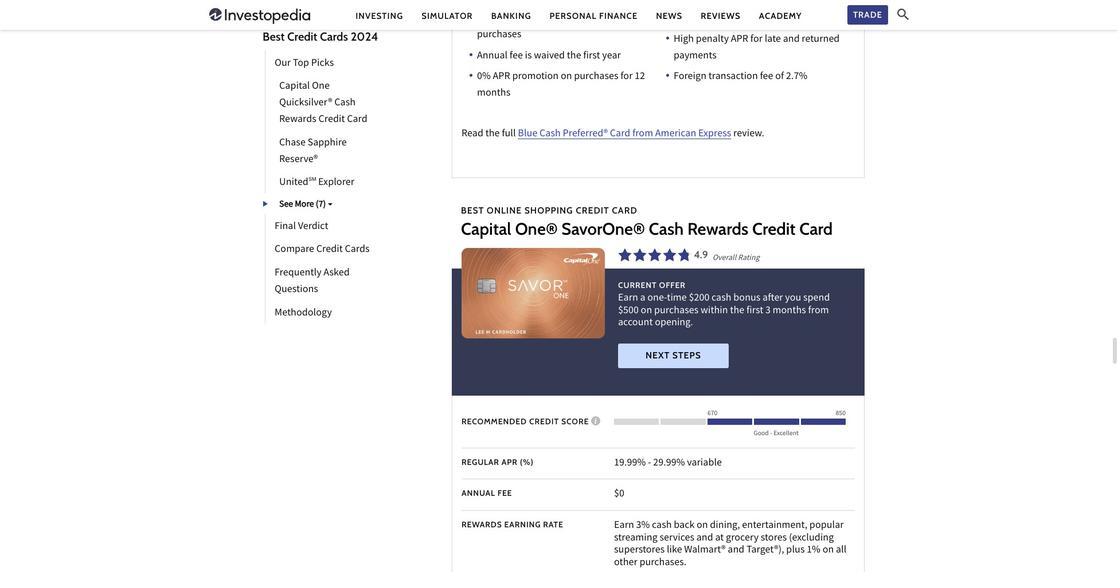 Task type: locate. For each thing, give the bounding box(es) containing it.
frequently asked questions
[[275, 266, 350, 298]]

0 vertical spatial blue cash preferred® card from american express link
[[518, 127, 731, 142]]

best for best credit cards 2024
[[263, 29, 285, 44]]

cash
[[334, 96, 356, 112], [540, 127, 561, 142], [300, 199, 321, 215], [279, 216, 300, 231], [649, 219, 684, 239]]

on left "all"
[[823, 544, 834, 559]]

cards
[[320, 29, 348, 44], [345, 243, 370, 258]]

read the full blue cash preferred® card from american express review.
[[462, 127, 764, 142]]

0 vertical spatial annual
[[477, 49, 508, 64]]

card
[[347, 113, 367, 128], [610, 127, 630, 142], [371, 199, 391, 215], [373, 199, 393, 215], [612, 205, 637, 216], [308, 216, 328, 231], [308, 216, 328, 231], [370, 216, 390, 231], [799, 219, 833, 239]]

streaming up other
[[614, 531, 658, 547]]

2 horizontal spatial from
[[808, 304, 829, 319]]

2 vertical spatial the
[[730, 304, 744, 319]]

transaction
[[709, 70, 758, 85]]

0 horizontal spatial from
[[279, 216, 301, 231]]

2 horizontal spatial back
[[746, 0, 767, 10]]

2 to from the left
[[811, 0, 820, 10]]

rewards earning rate
[[462, 520, 563, 530]]

verdict
[[298, 220, 328, 235]]

and right at
[[728, 544, 744, 559]]

grocery up reviews
[[690, 0, 722, 10]]

capital inside best online shopping credit card capital one® savorone® cash rewards credit card
[[461, 219, 511, 239]]

fee
[[498, 489, 512, 499]]

capital for capital one platinum secured
[[279, 199, 309, 215]]

read
[[462, 127, 483, 142]]

0 horizontal spatial blue cash preferred® card from american express link
[[265, 194, 397, 234]]

on down waived
[[561, 70, 572, 85]]

1 vertical spatial year
[[602, 49, 621, 64]]

of inside bank of america® travel rewards for students
[[303, 199, 313, 215]]

good
[[754, 429, 769, 439]]

cards inside compare credit cards link
[[345, 243, 370, 258]]

on left at
[[697, 519, 708, 534]]

- right good
[[770, 429, 772, 439]]

world of hyatt credit card link
[[265, 194, 393, 217]]

purchases up penalty
[[684, 11, 728, 26]]

0 vertical spatial services
[[523, 11, 557, 26]]

from down 12 on the top of page
[[632, 127, 653, 142]]

0 vertical spatial one
[[312, 80, 330, 95]]

the inside current offer earn a one-time $200 cash bonus after you spend $500 on purchases within the first 3 months from account opening.
[[730, 304, 744, 319]]

you
[[785, 291, 801, 307]]

card inside capital one® savorone® cash rewards credit card
[[370, 216, 390, 231]]

0 horizontal spatial back
[[577, 0, 598, 10]]

purchases down offer
[[654, 304, 699, 319]]

the left full
[[485, 127, 500, 142]]

stores
[[761, 531, 787, 547]]

-
[[770, 429, 772, 439], [648, 456, 651, 472]]

0 vertical spatial the
[[567, 49, 581, 64]]

fee inside 6% grocery cash back is limited to $6,000 in purchases per year high penalty apr for late and returned payments foreign transaction fee of 2.7%
[[760, 70, 773, 85]]

1 horizontal spatial savorone®
[[562, 219, 645, 239]]

1 vertical spatial first
[[747, 304, 763, 319]]

ability
[[477, 0, 505, 10]]

0 vertical spatial cards
[[320, 29, 348, 44]]

fee inside ability to earn 6% cash back on groceries, streaming services and gas station purchases annual fee is waived the first year 0% apr promotion on purchases for 12 months
[[510, 49, 523, 64]]

services inside earn 3% cash back on dining, entertainment, popular streaming services and at grocery stores (excluding superstores like walmart® and target®), plus 1% on all other purchases.
[[660, 531, 694, 547]]

0 horizontal spatial savorone®
[[336, 199, 382, 215]]

one-
[[647, 291, 667, 307]]

services down earn at the top left
[[523, 11, 557, 26]]

0 horizontal spatial months
[[477, 86, 510, 102]]

cash up personal
[[555, 0, 575, 10]]

rewards for one®
[[302, 216, 339, 231]]

0 horizontal spatial is
[[525, 49, 532, 64]]

rating
[[738, 253, 760, 265]]

0 vertical spatial apr
[[731, 32, 748, 47]]

1 vertical spatial express
[[347, 216, 379, 231]]

of for bank of america® travel rewards for students
[[303, 199, 313, 215]]

1 horizontal spatial year
[[747, 11, 766, 26]]

earn left 3%
[[614, 519, 634, 534]]

0 vertical spatial best
[[263, 29, 285, 44]]

1 horizontal spatial months
[[773, 304, 806, 319]]

$200
[[689, 291, 710, 307]]

annual left fee
[[462, 489, 495, 499]]

recommended
[[462, 417, 527, 427]]

to up banking
[[507, 0, 516, 10]]

reviews
[[701, 11, 741, 21]]

capital
[[279, 80, 310, 95], [279, 199, 309, 215], [279, 199, 309, 215], [461, 219, 511, 239]]

preferred℠
[[335, 199, 384, 215]]

penalty
[[696, 32, 729, 47]]

capital inside capital one platinum secured
[[279, 199, 309, 215]]

(%)
[[520, 457, 534, 468]]

1 vertical spatial american
[[303, 216, 344, 231]]

0 horizontal spatial grocery
[[690, 0, 722, 10]]

grocery inside earn 3% cash back on dining, entertainment, popular streaming services and at grocery stores (excluding superstores like walmart® and target®), plus 1% on all other purchases.
[[726, 531, 759, 547]]

6% grocery cash back is limited to $6,000 in purchases per year high penalty apr for late and returned payments foreign transaction fee of 2.7%
[[674, 0, 850, 85]]

0 vertical spatial savorone®
[[336, 199, 382, 215]]

cards down "students"
[[345, 243, 370, 258]]

back inside 6% grocery cash back is limited to $6,000 in purchases per year high penalty apr for late and returned payments foreign transaction fee of 2.7%
[[746, 0, 767, 10]]

preferred® inside citi® diamond preferred® credit card
[[342, 199, 387, 215]]

limited
[[778, 0, 809, 10]]

platinum
[[331, 199, 371, 215]]

back inside ability to earn 6% cash back on groceries, streaming services and gas station purchases annual fee is waived the first year 0% apr promotion on purchases for 12 months
[[577, 0, 598, 10]]

1 vertical spatial services
[[660, 531, 694, 547]]

streaming for earn
[[614, 531, 658, 547]]

purchases inside current offer earn a one-time $200 cash bonus after you spend $500 on purchases within the first 3 months from account opening.
[[654, 304, 699, 319]]

1 vertical spatial from
[[279, 216, 301, 231]]

1 horizontal spatial is
[[769, 0, 776, 10]]

streaming inside ability to earn 6% cash back on groceries, streaming services and gas station purchases annual fee is waived the first year 0% apr promotion on purchases for 12 months
[[477, 11, 521, 26]]

regular apr (%)
[[462, 457, 534, 468]]

$500
[[618, 304, 639, 319]]

cash inside best online shopping credit card capital one® savorone® cash rewards credit card
[[649, 219, 684, 239]]

cash inside earn 3% cash back on dining, entertainment, popular streaming services and at grocery stores (excluding superstores like walmart® and target®), plus 1% on all other purchases.
[[652, 519, 672, 534]]

1 horizontal spatial for
[[621, 70, 633, 85]]

0 vertical spatial for
[[750, 32, 763, 47]]

purchases down 'banking' link
[[477, 27, 521, 43]]

1 horizontal spatial from
[[632, 127, 653, 142]]

finance image
[[591, 417, 600, 426]]

rewards inside capital one quicksilver® cash rewards credit card
[[279, 113, 316, 128]]

fee left 2.7%
[[760, 70, 773, 85]]

card inside ink business preferred℠ credit card
[[308, 216, 328, 231]]

1 vertical spatial grocery
[[726, 531, 759, 547]]

ability to earn 6% cash back on groceries, streaming services and gas station purchases annual fee is waived the first year 0% apr promotion on purchases for 12 months
[[477, 0, 656, 102]]

america®
[[315, 199, 355, 215]]

to inside 6% grocery cash back is limited to $6,000 in purchases per year high penalty apr for late and returned payments foreign transaction fee of 2.7%
[[811, 0, 820, 10]]

2024
[[351, 29, 378, 44]]

credit inside citi® diamond preferred® credit card
[[279, 216, 306, 231]]

asked
[[324, 266, 350, 282]]

travel
[[357, 199, 384, 215]]

1 horizontal spatial blue
[[518, 127, 537, 142]]

cash inside 6% grocery cash back is limited to $6,000 in purchases per year high penalty apr for late and returned payments foreign transaction fee of 2.7%
[[724, 0, 744, 10]]

is up academy
[[769, 0, 776, 10]]

1 vertical spatial one®
[[515, 219, 558, 239]]

3%
[[636, 519, 650, 534]]

back up like
[[674, 519, 695, 534]]

0 vertical spatial months
[[477, 86, 510, 102]]

payments
[[674, 49, 717, 64]]

1 vertical spatial streaming
[[614, 531, 658, 547]]

blue cash preferred® card from american express link
[[518, 127, 731, 142], [265, 194, 397, 234]]

business
[[295, 199, 333, 215]]

of inside 6% grocery cash back is limited to $6,000 in purchases per year high penalty apr for late and returned payments foreign transaction fee of 2.7%
[[775, 70, 784, 85]]

for inside ability to earn 6% cash back on groceries, streaming services and gas station purchases annual fee is waived the first year 0% apr promotion on purchases for 12 months
[[621, 70, 633, 85]]

earn left a
[[618, 291, 638, 307]]

on inside current offer earn a one-time $200 cash bonus after you spend $500 on purchases within the first 3 months from account opening.
[[641, 304, 652, 319]]

apr left the (%)
[[502, 457, 518, 468]]

explorer
[[318, 176, 354, 191]]

1 horizontal spatial one®
[[515, 219, 558, 239]]

variable
[[687, 456, 722, 472]]

credit inside ink business preferred℠ credit card
[[279, 216, 306, 231]]

capital inside capital one quicksilver® cash rewards credit card
[[279, 80, 310, 95]]

and left gas
[[559, 11, 576, 26]]

0 vertical spatial first
[[583, 49, 600, 64]]

per
[[731, 11, 745, 26]]

from inside blue cash preferred® card from american express
[[279, 216, 301, 231]]

purchases inside 6% grocery cash back is limited to $6,000 in purchases per year high penalty apr for late and returned payments foreign transaction fee of 2.7%
[[684, 11, 728, 26]]

0 vertical spatial fee
[[510, 49, 523, 64]]

preferred® for card
[[324, 199, 369, 215]]

1 vertical spatial best
[[461, 205, 484, 216]]

next steps link
[[618, 344, 729, 369]]

(excluding
[[789, 531, 834, 547]]

to left $6,000 on the top of the page
[[811, 0, 820, 10]]

capital one quicksilver® cash rewards credit card
[[279, 80, 367, 128]]

first down gas
[[583, 49, 600, 64]]

cards up picks
[[320, 29, 348, 44]]

sapphire
[[308, 136, 347, 151]]

1 vertical spatial the
[[485, 127, 500, 142]]

best inside best online shopping credit card capital one® savorone® cash rewards credit card
[[461, 205, 484, 216]]

1 vertical spatial for
[[621, 70, 633, 85]]

cash right 3%
[[652, 519, 672, 534]]

cash inside capital one quicksilver® cash rewards credit card
[[334, 96, 356, 112]]

0 vertical spatial year
[[747, 11, 766, 26]]

- right 19.99%
[[648, 456, 651, 472]]

0 vertical spatial -
[[770, 429, 772, 439]]

0 horizontal spatial express
[[347, 216, 379, 231]]

compare
[[275, 243, 314, 258]]

2 horizontal spatial for
[[750, 32, 763, 47]]

is left waived
[[525, 49, 532, 64]]

capital inside capital one® savorone® cash rewards credit card
[[279, 199, 309, 215]]

for inside 6% grocery cash back is limited to $6,000 in purchases per year high penalty apr for late and returned payments foreign transaction fee of 2.7%
[[750, 32, 763, 47]]

1 horizontal spatial 6%
[[674, 0, 687, 10]]

is inside ability to earn 6% cash back on groceries, streaming services and gas station purchases annual fee is waived the first year 0% apr promotion on purchases for 12 months
[[525, 49, 532, 64]]

capital one platinum secured
[[279, 199, 371, 231]]

chase sapphire reserve®
[[279, 136, 347, 168]]

0 horizontal spatial streaming
[[477, 11, 521, 26]]

fee up promotion
[[510, 49, 523, 64]]

one inside capital one platinum secured
[[311, 199, 329, 215]]

first inside ability to earn 6% cash back on groceries, streaming services and gas station purchases annual fee is waived the first year 0% apr promotion on purchases for 12 months
[[583, 49, 600, 64]]

the right waived
[[567, 49, 581, 64]]

rewards inside bank of america® travel rewards for students
[[279, 216, 316, 231]]

and left at
[[697, 531, 713, 547]]

overall
[[713, 253, 736, 265]]

2 horizontal spatial the
[[730, 304, 744, 319]]

savorone® inside best online shopping credit card capital one® savorone® cash rewards credit card
[[562, 219, 645, 239]]

cash up per
[[724, 0, 744, 10]]

card inside citi® diamond preferred® credit card
[[308, 216, 328, 231]]

gas
[[578, 11, 593, 26]]

2 6% from the left
[[674, 0, 687, 10]]

back up academy
[[746, 0, 767, 10]]

american inside blue cash preferred® card from american express
[[303, 216, 344, 231]]

is inside 6% grocery cash back is limited to $6,000 in purchases per year high penalty apr for late and returned payments foreign transaction fee of 2.7%
[[769, 0, 776, 10]]

1 vertical spatial is
[[525, 49, 532, 64]]

cash inside blue cash preferred® card from american express
[[300, 199, 321, 215]]

cash inside capital one® savorone® cash rewards credit card
[[279, 216, 300, 231]]

services inside ability to earn 6% cash back on groceries, streaming services and gas station purchases annual fee is waived the first year 0% apr promotion on purchases for 12 months
[[523, 11, 557, 26]]

and right the late
[[783, 32, 800, 47]]

6% right earn at the top left
[[539, 0, 553, 10]]

1 horizontal spatial grocery
[[726, 531, 759, 547]]

2 vertical spatial for
[[319, 216, 333, 231]]

of
[[775, 70, 784, 85], [303, 199, 313, 215], [307, 199, 317, 215]]

back for 6% grocery cash back is limited to $6,000 in purchases per year high penalty apr for late and returned payments foreign transaction fee of 2.7%
[[746, 0, 767, 10]]

1 horizontal spatial fee
[[760, 70, 773, 85]]

months down 0%
[[477, 86, 510, 102]]

1 vertical spatial apr
[[493, 70, 510, 85]]

0 vertical spatial streaming
[[477, 11, 521, 26]]

year inside 6% grocery cash back is limited to $6,000 in purchases per year high penalty apr for late and returned payments foreign transaction fee of 2.7%
[[747, 11, 766, 26]]

purchases
[[684, 11, 728, 26], [477, 27, 521, 43], [574, 70, 618, 85], [654, 304, 699, 319]]

1 vertical spatial one
[[311, 199, 329, 215]]

dining,
[[710, 519, 740, 534]]

best down investopedia homepage image
[[263, 29, 285, 44]]

0 horizontal spatial best
[[263, 29, 285, 44]]

1 vertical spatial blue
[[279, 199, 298, 215]]

annual
[[477, 49, 508, 64], [462, 489, 495, 499]]

services up purchases.
[[660, 531, 694, 547]]

and inside ability to earn 6% cash back on groceries, streaming services and gas station purchases annual fee is waived the first year 0% apr promotion on purchases for 12 months
[[559, 11, 576, 26]]

year down station
[[602, 49, 621, 64]]

all
[[836, 544, 847, 559]]

rewards for of
[[279, 216, 316, 231]]

1 vertical spatial -
[[648, 456, 651, 472]]

reviews link
[[701, 10, 741, 22]]

0 horizontal spatial the
[[485, 127, 500, 142]]

capital for capital one® savorone® cash rewards credit card
[[279, 199, 309, 215]]

streaming down ability on the top of the page
[[477, 11, 521, 26]]

0 horizontal spatial for
[[319, 216, 333, 231]]

cash right $200
[[712, 291, 731, 307]]

spend
[[803, 291, 830, 307]]

services
[[523, 11, 557, 26], [660, 531, 694, 547]]

1 to from the left
[[507, 0, 516, 10]]

entertainment,
[[742, 519, 807, 534]]

0 horizontal spatial american
[[303, 216, 344, 231]]

1 vertical spatial months
[[773, 304, 806, 319]]

next steps
[[646, 350, 701, 361]]

on right "$500"
[[641, 304, 652, 319]]

shopping
[[524, 205, 573, 216]]

high
[[674, 32, 694, 47]]

6% up the in at the top of the page
[[674, 0, 687, 10]]

from down bank
[[279, 216, 301, 231]]

1 horizontal spatial american
[[655, 127, 696, 142]]

0 horizontal spatial -
[[648, 456, 651, 472]]

express left review.
[[698, 127, 731, 142]]

our
[[275, 56, 291, 72]]

1 vertical spatial savorone®
[[562, 219, 645, 239]]

months right 3
[[773, 304, 806, 319]]

final
[[275, 220, 296, 235]]

1 6% from the left
[[539, 0, 553, 10]]

waived
[[534, 49, 565, 64]]

0 vertical spatial express
[[698, 127, 731, 142]]

3
[[765, 304, 771, 319]]

the inside ability to earn 6% cash back on groceries, streaming services and gas station purchases annual fee is waived the first year 0% apr promotion on purchases for 12 months
[[567, 49, 581, 64]]

back for earn 3% cash back on dining, entertainment, popular streaming services and at grocery stores (excluding superstores like walmart® and target®), plus 1% on all other purchases.
[[674, 519, 695, 534]]

first left 3
[[747, 304, 763, 319]]

is
[[769, 0, 776, 10], [525, 49, 532, 64]]

0 vertical spatial one®
[[311, 199, 334, 215]]

streaming inside earn 3% cash back on dining, entertainment, popular streaming services and at grocery stores (excluding superstores like walmart® and target®), plus 1% on all other purchases.
[[614, 531, 658, 547]]

apr inside 6% grocery cash back is limited to $6,000 in purchases per year high penalty apr for late and returned payments foreign transaction fee of 2.7%
[[731, 32, 748, 47]]

cash inside current offer earn a one-time $200 cash bonus after you spend $500 on purchases within the first 3 months from account opening.
[[712, 291, 731, 307]]

online
[[487, 205, 522, 216]]

1 vertical spatial fee
[[760, 70, 773, 85]]

1 horizontal spatial services
[[660, 531, 694, 547]]

back
[[577, 0, 598, 10], [746, 0, 767, 10], [674, 519, 695, 534]]

0 horizontal spatial year
[[602, 49, 621, 64]]

academy
[[759, 11, 802, 21]]

capital one® savorone® cash rewards credit card link
[[265, 194, 397, 234]]

0 vertical spatial earn
[[618, 291, 638, 307]]

1 horizontal spatial back
[[674, 519, 695, 534]]

1 horizontal spatial -
[[770, 429, 772, 439]]

2 vertical spatial from
[[808, 304, 829, 319]]

grocery right at
[[726, 531, 759, 547]]

one® inside best online shopping credit card capital one® savorone® cash rewards credit card
[[515, 219, 558, 239]]

back up personal finance
[[577, 0, 598, 10]]

regular
[[462, 457, 499, 468]]

0 horizontal spatial 6%
[[539, 0, 553, 10]]

1 horizontal spatial first
[[747, 304, 763, 319]]

from
[[632, 127, 653, 142], [279, 216, 301, 231], [808, 304, 829, 319]]

one inside capital one quicksilver® cash rewards credit card
[[312, 80, 330, 95]]

1 horizontal spatial the
[[567, 49, 581, 64]]

best
[[263, 29, 285, 44], [461, 205, 484, 216]]

0 vertical spatial from
[[632, 127, 653, 142]]

from right you
[[808, 304, 829, 319]]

blue inside blue cash preferred® card from american express
[[279, 199, 298, 215]]

best left online
[[461, 205, 484, 216]]

superstores
[[614, 544, 665, 559]]

preferred® inside blue cash preferred® card from american express
[[324, 199, 369, 215]]

grocery inside 6% grocery cash back is limited to $6,000 in purchases per year high penalty apr for late and returned payments foreign transaction fee of 2.7%
[[690, 0, 722, 10]]

to inside ability to earn 6% cash back on groceries, streaming services and gas station purchases annual fee is waived the first year 0% apr promotion on purchases for 12 months
[[507, 0, 516, 10]]

0 vertical spatial is
[[769, 0, 776, 10]]

0 horizontal spatial services
[[523, 11, 557, 26]]

1 vertical spatial earn
[[614, 519, 634, 534]]

apr
[[731, 32, 748, 47], [493, 70, 510, 85], [502, 457, 518, 468]]

rewards inside capital one® savorone® cash rewards credit card
[[302, 216, 339, 231]]

0 horizontal spatial to
[[507, 0, 516, 10]]

station
[[595, 11, 625, 26]]

apr right 0%
[[493, 70, 510, 85]]

the right the within
[[730, 304, 744, 319]]

from inside current offer earn a one-time $200 cash bonus after you spend $500 on purchases within the first 3 months from account opening.
[[808, 304, 829, 319]]

months inside current offer earn a one-time $200 cash bonus after you spend $500 on purchases within the first 3 months from account opening.
[[773, 304, 806, 319]]

1 horizontal spatial streaming
[[614, 531, 658, 547]]

0 vertical spatial grocery
[[690, 0, 722, 10]]

0 horizontal spatial fee
[[510, 49, 523, 64]]

1 horizontal spatial to
[[811, 0, 820, 10]]

1 horizontal spatial blue cash preferred® card from american express link
[[518, 127, 731, 142]]

apr down per
[[731, 32, 748, 47]]

0 horizontal spatial first
[[583, 49, 600, 64]]

1 vertical spatial cards
[[345, 243, 370, 258]]

services for 6%
[[523, 11, 557, 26]]

back inside earn 3% cash back on dining, entertainment, popular streaming services and at grocery stores (excluding superstores like walmart® and target®), plus 1% on all other purchases.
[[674, 519, 695, 534]]

express inside blue cash preferred® card from american express
[[347, 216, 379, 231]]

0 horizontal spatial one®
[[311, 199, 334, 215]]

express down preferred℠
[[347, 216, 379, 231]]

1 horizontal spatial best
[[461, 205, 484, 216]]

annual up 0%
[[477, 49, 508, 64]]

0 horizontal spatial blue
[[279, 199, 298, 215]]

year right per
[[747, 11, 766, 26]]



Task type: vqa. For each thing, say whether or not it's contained in the screenshot.
By Kat Tretina Jan 18, 2024
no



Task type: describe. For each thing, give the bounding box(es) containing it.
cards for compare credit cards
[[345, 243, 370, 258]]

like
[[667, 544, 682, 559]]

rewards for one
[[279, 113, 316, 128]]

methodology
[[275, 306, 332, 322]]

purchases.
[[640, 556, 687, 572]]

united℠ explorer
[[279, 176, 354, 191]]

6% inside ability to earn 6% cash back on groceries, streaming services and gas station purchases annual fee is waived the first year 0% apr promotion on purchases for 12 months
[[539, 0, 553, 10]]

savorone® inside capital one® savorone® cash rewards credit card
[[336, 199, 382, 215]]

card inside the world of hyatt credit card link
[[373, 199, 393, 215]]

on up station
[[600, 0, 611, 10]]

and inside 6% grocery cash back is limited to $6,000 in purchases per year high penalty apr for late and returned payments foreign transaction fee of 2.7%
[[783, 32, 800, 47]]

current offer earn a one-time $200 cash bonus after you spend $500 on purchases within the first 3 months from account opening.
[[618, 281, 830, 332]]

one for cash
[[312, 80, 330, 95]]

ink
[[279, 199, 293, 215]]

credit inside capital one® savorone® cash rewards credit card
[[341, 216, 368, 231]]

670
[[707, 409, 717, 419]]

after
[[763, 291, 783, 307]]

2 vertical spatial apr
[[502, 457, 518, 468]]

12
[[635, 70, 645, 85]]

steps
[[672, 350, 701, 361]]

offer
[[659, 281, 686, 291]]

trade link
[[847, 5, 888, 25]]

our top picks
[[275, 56, 334, 72]]

late
[[765, 32, 781, 47]]

walmart®
[[684, 544, 726, 559]]

earn inside earn 3% cash back on dining, entertainment, popular streaming services and at grocery stores (excluding superstores like walmart® and target®), plus 1% on all other purchases.
[[614, 519, 634, 534]]

cards for best credit cards 2024
[[320, 29, 348, 44]]

good - excellent
[[754, 429, 799, 439]]

one for secured
[[311, 199, 329, 215]]

bank of america® travel rewards for students
[[279, 199, 384, 231]]

in
[[674, 11, 682, 26]]

capital one quicksilver® cash rewards credit card link
[[265, 74, 383, 130]]

hyatt
[[319, 199, 342, 215]]

groceries,
[[613, 0, 656, 10]]

world
[[279, 199, 305, 215]]

bank
[[279, 199, 301, 215]]

for inside bank of america® travel rewards for students
[[319, 216, 333, 231]]

capital for capital one quicksilver® cash rewards credit card
[[279, 80, 310, 95]]

see
[[279, 199, 293, 212]]

personal
[[550, 11, 597, 21]]

2.7%
[[786, 70, 808, 85]]

bank of america® travel rewards for students link
[[265, 194, 397, 234]]

year inside ability to earn 6% cash back on groceries, streaming services and gas station purchases annual fee is waived the first year 0% apr promotion on purchases for 12 months
[[602, 49, 621, 64]]

at
[[715, 531, 724, 547]]

of for world of hyatt credit card
[[307, 199, 317, 215]]

credit inside capital one quicksilver® cash rewards credit card
[[319, 113, 345, 128]]

0 vertical spatial american
[[655, 127, 696, 142]]

citi®
[[279, 199, 298, 215]]

foreign
[[674, 70, 706, 85]]

compare credit cards
[[275, 243, 370, 258]]

united℠
[[279, 176, 316, 191]]

card inside capital one quicksilver® cash rewards credit card
[[347, 113, 367, 128]]

purchases left 12 on the top of page
[[574, 70, 618, 85]]

account
[[618, 316, 653, 332]]

cash inside ability to earn 6% cash back on groceries, streaming services and gas station purchases annual fee is waived the first year 0% apr promotion on purchases for 12 months
[[555, 0, 575, 10]]

within
[[701, 304, 728, 319]]

citi® diamond preferred® credit card
[[279, 199, 387, 231]]

time
[[667, 291, 687, 307]]

one® inside capital one® savorone® cash rewards credit card
[[311, 199, 334, 215]]

- for 19.99%
[[648, 456, 651, 472]]

full
[[502, 127, 516, 142]]

investopedia homepage image
[[209, 7, 310, 25]]

investing link
[[356, 10, 403, 22]]

6% inside 6% grocery cash back is limited to $6,000 in purchases per year high penalty apr for late and returned payments foreign transaction fee of 2.7%
[[674, 0, 687, 10]]

annual fee
[[462, 489, 512, 499]]

best for best online shopping credit card capital one® savorone® cash rewards credit card
[[461, 205, 484, 216]]

1 vertical spatial blue cash preferred® card from american express link
[[265, 194, 397, 234]]

earn
[[518, 0, 537, 10]]

chase
[[279, 136, 306, 151]]

opening.
[[655, 316, 693, 332]]

compare credit cards link
[[265, 238, 370, 261]]

score
[[561, 417, 589, 427]]

academy link
[[759, 10, 802, 22]]

capital one savorone cash rewards credit card image
[[462, 249, 605, 339]]

news
[[656, 11, 682, 21]]

best online shopping credit card capital one® savorone® cash rewards credit card
[[461, 205, 833, 239]]

$6,000
[[822, 0, 850, 10]]

finance
[[599, 11, 638, 21]]

29.99%
[[653, 456, 685, 472]]

earn 3% cash back on dining, entertainment, popular streaming services and at grocery stores (excluding superstores like walmart® and target®), plus 1% on all other purchases.
[[614, 519, 847, 572]]

1 horizontal spatial express
[[698, 127, 731, 142]]

rate
[[543, 520, 563, 530]]

methodology link
[[265, 301, 332, 324]]

final verdict
[[275, 220, 328, 235]]

secured
[[279, 216, 314, 231]]

frequently
[[275, 266, 321, 282]]

services for back
[[660, 531, 694, 547]]

(7)
[[316, 199, 326, 212]]

apr inside ability to earn 6% cash back on groceries, streaming services and gas station purchases annual fee is waived the first year 0% apr promotion on purchases for 12 months
[[493, 70, 510, 85]]

19.99% - 29.99% variable
[[614, 456, 722, 472]]

frequently asked questions link
[[265, 261, 383, 301]]

picks
[[311, 56, 334, 72]]

0 vertical spatial blue
[[518, 127, 537, 142]]

- for good
[[770, 429, 772, 439]]

our top picks link
[[265, 51, 334, 74]]

returned
[[802, 32, 840, 47]]

citi® diamond preferred® credit card link
[[265, 194, 397, 234]]

top
[[293, 56, 309, 72]]

simulator
[[422, 11, 473, 21]]

preferred® for credit
[[342, 199, 387, 215]]

personal finance
[[550, 11, 638, 21]]

rewards inside best online shopping credit card capital one® savorone® cash rewards credit card
[[687, 219, 749, 239]]

19.99%
[[614, 456, 646, 472]]

target®),
[[747, 544, 784, 559]]

best credit cards 2024
[[263, 29, 378, 44]]

search image
[[897, 9, 909, 20]]

quicksilver®
[[279, 96, 332, 112]]

annual inside ability to earn 6% cash back on groceries, streaming services and gas station purchases annual fee is waived the first year 0% apr promotion on purchases for 12 months
[[477, 49, 508, 64]]

news link
[[656, 10, 682, 22]]

1 vertical spatial annual
[[462, 489, 495, 499]]

earn inside current offer earn a one-time $200 cash bonus after you spend $500 on purchases within the first 3 months from account opening.
[[618, 291, 638, 307]]

simulator link
[[422, 10, 473, 22]]

earning
[[504, 520, 541, 530]]

united℠ explorer link
[[265, 170, 354, 194]]

streaming for ability
[[477, 11, 521, 26]]

first inside current offer earn a one-time $200 cash bonus after you spend $500 on purchases within the first 3 months from account opening.
[[747, 304, 763, 319]]

card inside blue cash preferred® card from american express
[[371, 199, 391, 215]]

a
[[640, 291, 645, 307]]

other
[[614, 556, 637, 572]]

months inside ability to earn 6% cash back on groceries, streaming services and gas station purchases annual fee is waived the first year 0% apr promotion on purchases for 12 months
[[477, 86, 510, 102]]

bonus
[[734, 291, 761, 307]]



